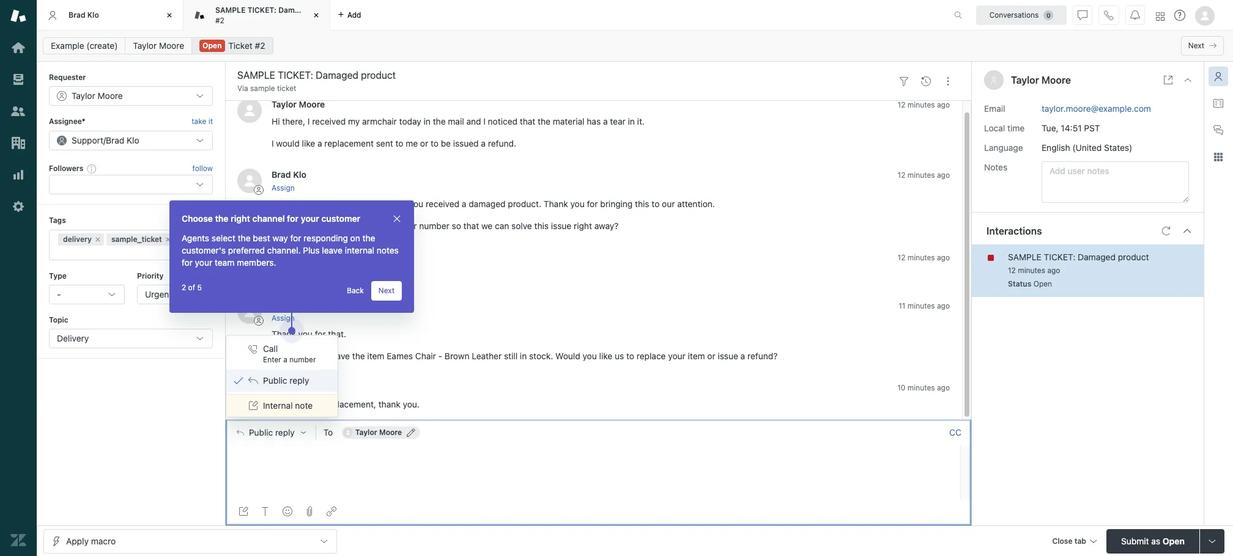 Task type: describe. For each thing, give the bounding box(es) containing it.
you left bringing
[[571, 199, 585, 209]]

views image
[[10, 72, 26, 88]]

to
[[324, 428, 333, 438]]

a left 'replacement'
[[318, 139, 322, 149]]

language
[[985, 142, 1024, 153]]

public reply button
[[226, 421, 316, 446]]

sorry
[[339, 199, 359, 209]]

taylor,
[[282, 199, 308, 209]]

0 horizontal spatial us
[[346, 221, 355, 231]]

2 of 5 back
[[182, 283, 364, 296]]

there,
[[282, 117, 305, 127]]

1 item from the left
[[367, 351, 385, 362]]

internal note menu item
[[226, 395, 338, 417]]

1 vertical spatial we
[[482, 221, 493, 231]]

example (create) button
[[43, 37, 126, 54]]

next for next button within the choose the right channel for your customer dialog
[[379, 286, 395, 296]]

12 for hi there, i received my armchair today in the mail and i noticed that the material has a tear in it.
[[898, 101, 906, 110]]

secondary element
[[37, 34, 1234, 58]]

taylor moore up there,
[[272, 99, 325, 110]]

channel.
[[267, 245, 301, 256]]

priority
[[137, 271, 164, 281]]

with
[[357, 221, 374, 231]]

taylor moore up #rx4583
[[272, 252, 325, 262]]

way
[[273, 233, 288, 244]]

moore up note
[[299, 382, 325, 393]]

2 avatar image from the top
[[237, 169, 262, 194]]

replace
[[637, 351, 666, 362]]

product.
[[508, 199, 542, 209]]

taylor up internal note
[[272, 382, 297, 393]]

- inside popup button
[[57, 289, 61, 300]]

type
[[49, 271, 67, 281]]

you up 'order'
[[409, 199, 424, 209]]

0 horizontal spatial that
[[391, 199, 407, 209]]

urgent button
[[137, 285, 213, 305]]

brad klo link for hi
[[272, 170, 307, 180]]

brad klo assign for hi
[[272, 170, 307, 193]]

example
[[51, 40, 84, 51]]

hear
[[372, 199, 389, 209]]

3 12 minutes ago from the top
[[898, 253, 950, 262]]

zendesk products image
[[1157, 12, 1165, 21]]

order
[[396, 221, 417, 231]]

best
[[253, 233, 270, 244]]

events image
[[922, 76, 931, 86]]

bringing
[[601, 199, 633, 209]]

sent
[[376, 139, 393, 149]]

enter
[[263, 356, 281, 365]]

internal
[[345, 245, 375, 256]]

12 inside sample ticket: damaged product 12 minutes ago status open
[[1009, 266, 1016, 275]]

notes
[[985, 162, 1008, 172]]

material
[[553, 117, 585, 127]]

product for sample ticket: damaged product #2
[[315, 6, 343, 15]]

0 horizontal spatial 12 minutes ago text field
[[898, 171, 950, 180]]

away?
[[595, 221, 619, 231]]

follow
[[193, 164, 213, 173]]

1 vertical spatial us
[[615, 351, 624, 362]]

sample
[[250, 84, 275, 93]]

i down "via sample ticket"
[[272, 139, 274, 149]]

still
[[504, 351, 518, 362]]

open inside sample ticket: damaged product 12 minutes ago status open
[[1034, 279, 1053, 289]]

1 vertical spatial thank
[[272, 329, 296, 340]]

get started image
[[10, 40, 26, 56]]

avatar image for hi there, i received my armchair today in the mail and i noticed that the material has a tear in it.
[[237, 99, 262, 123]]

public inside the public reply "dropdown button"
[[249, 428, 273, 438]]

edit user image
[[407, 429, 416, 438]]

ticket
[[277, 84, 296, 93]]

like for i would like a replacement, thank you.
[[302, 400, 315, 410]]

klo for thank
[[293, 300, 307, 311]]

responding
[[304, 233, 348, 244]]

2 horizontal spatial in
[[628, 117, 635, 127]]

could
[[272, 221, 295, 231]]

organizations image
[[10, 135, 26, 151]]

you right would
[[583, 351, 597, 362]]

cc
[[950, 428, 962, 438]]

brad for hi
[[272, 170, 291, 180]]

damaged
[[469, 199, 506, 209]]

0 vertical spatial received
[[312, 117, 346, 127]]

submit as open
[[1122, 536, 1185, 547]]

minutes for hi taylor, we are sorry to hear that you received a damaged product. thank you for bringing this to our attention.
[[908, 171, 936, 180]]

me
[[406, 139, 418, 149]]

take
[[192, 117, 206, 126]]

i right there,
[[308, 117, 310, 127]]

12 minutes ago text field for hi there, i received my armchair today in the mail and i noticed that the material has a tear in it.
[[898, 101, 950, 110]]

0 horizontal spatial issue
[[551, 221, 572, 231]]

status
[[1009, 279, 1032, 289]]

ticket: for sample ticket: damaged product 12 minutes ago status open
[[1044, 252, 1076, 262]]

moore up there,
[[299, 99, 325, 110]]

taylor moore link right (create) on the left top
[[125, 37, 192, 54]]

taylor.moore@example.com image
[[343, 428, 353, 438]]

tue,
[[1042, 123, 1059, 133]]

brad klo
[[69, 10, 99, 19]]

Add user notes text field
[[1042, 161, 1190, 203]]

2 vertical spatial we
[[318, 351, 329, 362]]

12 minutes ago for attention.
[[898, 171, 950, 180]]

user image
[[992, 77, 997, 84]]

stock.
[[529, 351, 553, 362]]

0 horizontal spatial this
[[535, 221, 549, 231]]

taylor moore link for hi there, i received my armchair today in the mail and i noticed that the material has a tear in it.
[[272, 99, 325, 110]]

call
[[263, 344, 278, 354]]

11 minutes ago
[[899, 301, 950, 311]]

eames
[[387, 351, 413, 362]]

admin image
[[10, 199, 26, 215]]

12 for hi taylor, we are sorry to hear that you received a damaged product. thank you for bringing this to our attention.
[[898, 171, 906, 180]]

take it
[[192, 117, 213, 126]]

klo inside tab
[[87, 10, 99, 19]]

conversations
[[990, 10, 1039, 19]]

refund?
[[748, 351, 778, 362]]

your inside the agents select the best way for responding on the customer's preferred channel. plus leave internal notes for your team members.
[[195, 258, 212, 268]]

sample for sample ticket: damaged product #2
[[215, 6, 246, 15]]

14:51
[[1061, 123, 1082, 133]]

minutes for hi there, i received my armchair today in the mail and i noticed that the material has a tear in it.
[[908, 101, 936, 110]]

take it button
[[192, 116, 213, 128]]

apps image
[[1214, 152, 1224, 162]]

cc button
[[950, 428, 962, 439]]

0 vertical spatial that
[[520, 117, 536, 127]]

1 horizontal spatial next button
[[1182, 36, 1225, 56]]

10 minutes ago
[[898, 384, 950, 393]]

thank you for that.
[[272, 329, 346, 340]]

minutes for thank you for that.
[[908, 301, 936, 311]]

moore down responding
[[299, 252, 325, 262]]

for right way
[[290, 233, 301, 244]]

on
[[350, 233, 360, 244]]

product for sample ticket: damaged product 12 minutes ago status open
[[1119, 252, 1150, 262]]

taylor inside secondary element
[[133, 40, 157, 51]]

assign button for hi
[[272, 183, 295, 194]]

pst
[[1085, 123, 1101, 133]]

number inside conversationlabel log
[[419, 221, 450, 231]]

#rx4583
[[272, 269, 309, 279]]

a right "has"
[[603, 117, 608, 127]]

view more details image
[[1164, 75, 1174, 85]]

close image for tab containing sample ticket: damaged product
[[310, 9, 323, 21]]

a left refund?
[[741, 351, 746, 362]]

choose the right channel for your customer
[[182, 214, 361, 224]]

leather
[[472, 351, 502, 362]]

your down taylor,
[[301, 214, 319, 224]]

taylor moore up note
[[272, 382, 325, 393]]

solve
[[512, 221, 532, 231]]

taylor right taylor.moore@example.com icon at left
[[355, 428, 377, 438]]

right inside conversationlabel log
[[574, 221, 592, 231]]

close image inside choose the right channel for your customer dialog
[[392, 214, 402, 224]]

replacement,
[[325, 400, 376, 410]]

taylor up #rx4583
[[272, 252, 297, 262]]

minutes inside sample ticket: damaged product 12 minutes ago status open
[[1018, 266, 1046, 275]]

moore left edit user icon
[[379, 428, 402, 438]]

taylor right user icon
[[1012, 75, 1040, 86]]

sample ticket: damaged product 12 minutes ago status open
[[1009, 252, 1150, 289]]

team
[[215, 258, 235, 268]]

for left bringing
[[587, 199, 598, 209]]

armchair
[[362, 117, 397, 127]]

the down with
[[363, 233, 375, 244]]

for down taylor,
[[287, 214, 299, 224]]

it looks like we have the item eames chair - brown leather still in stock. would you like us to replace your item or issue a refund?
[[272, 351, 778, 362]]

a right issued
[[481, 139, 486, 149]]

a right note
[[318, 400, 322, 410]]

zendesk image
[[10, 533, 26, 549]]

would for i would like a replacement, thank you.
[[276, 400, 300, 410]]

local time
[[985, 123, 1025, 133]]

sample ticket: damaged product #2
[[215, 6, 343, 25]]

submit
[[1122, 536, 1150, 547]]

11 minutes ago text field
[[899, 301, 950, 311]]

would
[[556, 351, 581, 362]]

public reply menu item
[[226, 370, 338, 392]]

follow button
[[193, 163, 213, 174]]

close image for brad klo tab
[[163, 9, 176, 21]]

1 vertical spatial received
[[426, 199, 460, 209]]

10
[[898, 384, 906, 393]]

agents
[[182, 233, 209, 244]]

tab containing sample ticket: damaged product
[[184, 0, 343, 31]]

like right would
[[600, 351, 613, 362]]

12 for #rx4583
[[898, 253, 906, 262]]

mail
[[448, 117, 464, 127]]

the right have
[[352, 351, 365, 362]]



Task type: vqa. For each thing, say whether or not it's contained in the screenshot.
the Assign button for Hi
yes



Task type: locate. For each thing, give the bounding box(es) containing it.
Public reply composer text field
[[231, 446, 957, 472]]

back
[[347, 286, 364, 296]]

format text image
[[261, 507, 271, 517]]

product
[[315, 6, 343, 15], [1119, 252, 1150, 262]]

assign button for thank
[[272, 313, 295, 324]]

1 horizontal spatial close image
[[310, 9, 323, 21]]

moore up tue,
[[1042, 75, 1072, 86]]

can
[[495, 221, 509, 231]]

zendesk support image
[[10, 8, 26, 24]]

product inside sample ticket: damaged product 12 minutes ago status open
[[1119, 252, 1150, 262]]

states)
[[1105, 142, 1133, 153]]

0 horizontal spatial item
[[367, 351, 385, 362]]

next button up customer context image
[[1182, 36, 1225, 56]]

add link (cmd k) image
[[327, 507, 337, 517]]

1 brad klo assign from the top
[[272, 170, 307, 193]]

right up select
[[231, 214, 250, 224]]

avatar image for i would like a replacement, thank you.
[[237, 382, 262, 406]]

0 vertical spatial 12 minutes ago text field
[[898, 171, 950, 180]]

1 vertical spatial public reply
[[249, 428, 295, 438]]

reply inside menu item
[[290, 376, 309, 386]]

the up select
[[215, 214, 229, 224]]

hi for hi there, i received my armchair today in the mail and i noticed that the material has a tear in it.
[[272, 117, 280, 127]]

brad for thank
[[272, 300, 291, 311]]

brad up taylor,
[[272, 170, 291, 180]]

moore inside secondary element
[[159, 40, 184, 51]]

close image
[[163, 9, 176, 21], [310, 9, 323, 21]]

customers image
[[10, 103, 26, 119]]

for left that.
[[315, 329, 326, 340]]

1 brad klo link from the top
[[272, 170, 307, 180]]

0 vertical spatial -
[[57, 289, 61, 300]]

ago for thank you for that.
[[938, 301, 950, 311]]

a inside call enter a number
[[283, 356, 288, 365]]

ago inside sample ticket: damaged product 12 minutes ago status open
[[1048, 266, 1061, 275]]

like for i would like a replacement sent to me or to be issued a refund.
[[302, 139, 315, 149]]

1 vertical spatial ticket:
[[1044, 252, 1076, 262]]

internal note
[[263, 401, 313, 411]]

12 minutes ago
[[898, 101, 950, 110], [898, 171, 950, 180], [898, 253, 950, 262]]

1 horizontal spatial right
[[574, 221, 592, 231]]

us up on
[[346, 221, 355, 231]]

ago
[[938, 101, 950, 110], [938, 171, 950, 180], [938, 253, 950, 262], [1048, 266, 1061, 275], [938, 301, 950, 311], [938, 384, 950, 393]]

reply
[[290, 376, 309, 386], [275, 428, 295, 438]]

brad inside tab
[[69, 10, 85, 19]]

of
[[188, 283, 195, 293]]

number inside call enter a number
[[290, 356, 316, 365]]

sample up #2
[[215, 6, 246, 15]]

next button right back
[[371, 282, 402, 301]]

12 minutes ago text field
[[898, 101, 950, 110], [898, 253, 950, 262]]

the left the material
[[538, 117, 551, 127]]

taylor moore link
[[125, 37, 192, 54], [272, 99, 325, 110], [272, 252, 325, 262], [272, 382, 325, 393]]

choose
[[182, 214, 213, 224]]

for down customer's
[[182, 258, 193, 268]]

0 horizontal spatial next
[[379, 286, 395, 296]]

avatar image
[[237, 99, 262, 123], [237, 169, 262, 194], [237, 251, 262, 276], [237, 300, 262, 324], [237, 382, 262, 406]]

2 assign from the top
[[272, 314, 295, 323]]

to left me
[[396, 139, 404, 149]]

public down enter
[[263, 376, 287, 386]]

1 vertical spatial issue
[[718, 351, 739, 362]]

2 vertical spatial that
[[464, 221, 479, 231]]

12 minutes ago text field for #rx4583
[[898, 253, 950, 262]]

0 vertical spatial sample
[[215, 6, 246, 15]]

damaged inside sample ticket: damaged product 12 minutes ago status open
[[1078, 252, 1116, 262]]

1 vertical spatial brad klo link
[[272, 300, 307, 311]]

1 vertical spatial would
[[276, 400, 300, 410]]

0 vertical spatial brad klo link
[[272, 170, 307, 180]]

brad klo assign up taylor,
[[272, 170, 307, 193]]

1 vertical spatial next
[[379, 286, 395, 296]]

1 vertical spatial or
[[708, 351, 716, 362]]

11
[[899, 301, 906, 311]]

open right as
[[1163, 536, 1185, 547]]

0 vertical spatial public reply
[[263, 376, 309, 386]]

0 vertical spatial next
[[1189, 41, 1205, 50]]

2 hi from the top
[[272, 199, 280, 209]]

the left mail
[[433, 117, 446, 127]]

#2
[[215, 16, 224, 25]]

1 vertical spatial -
[[439, 351, 443, 362]]

preferred
[[228, 245, 265, 256]]

ago for #rx4583
[[938, 253, 950, 262]]

back button
[[340, 282, 371, 301]]

brad klo tab
[[37, 0, 184, 31]]

1 horizontal spatial product
[[1119, 252, 1150, 262]]

thank
[[379, 400, 401, 410]]

1 hi from the top
[[272, 117, 280, 127]]

klo up thank you for that.
[[293, 300, 307, 311]]

0 vertical spatial brad klo assign
[[272, 170, 307, 193]]

0 horizontal spatial close image
[[163, 9, 176, 21]]

(create)
[[87, 40, 118, 51]]

assign for hi
[[272, 183, 295, 193]]

minutes for #rx4583
[[908, 253, 936, 262]]

your right replace
[[668, 351, 686, 362]]

tab
[[184, 0, 343, 31]]

public reply inside the public reply "dropdown button"
[[249, 428, 295, 438]]

next button inside choose the right channel for your customer dialog
[[371, 282, 402, 301]]

add attachment image
[[305, 507, 315, 517]]

received up 'could you provide us with your order number so that we can solve this issue right away?'
[[426, 199, 460, 209]]

1 vertical spatial sample
[[1009, 252, 1042, 262]]

0 vertical spatial assign button
[[272, 183, 295, 194]]

2 would from the top
[[276, 400, 300, 410]]

reply inside "dropdown button"
[[275, 428, 295, 438]]

1 12 minutes ago text field from the top
[[898, 101, 950, 110]]

to left our
[[652, 199, 660, 209]]

user image
[[991, 77, 998, 84]]

0 vertical spatial klo
[[87, 10, 99, 19]]

0 vertical spatial thank
[[544, 199, 568, 209]]

1 horizontal spatial damaged
[[1078, 252, 1116, 262]]

replacement
[[325, 139, 374, 149]]

- inside conversationlabel log
[[439, 351, 443, 362]]

0 horizontal spatial thank
[[272, 329, 296, 340]]

draft mode image
[[239, 507, 248, 517]]

that right "hear"
[[391, 199, 407, 209]]

like right looks
[[302, 351, 316, 362]]

our
[[662, 199, 675, 209]]

minutes for i would like a replacement, thank you.
[[908, 384, 936, 393]]

or left refund?
[[708, 351, 716, 362]]

as
[[1152, 536, 1161, 547]]

could you provide us with your order number so that we can solve this issue right away?
[[272, 221, 619, 231]]

0 horizontal spatial next button
[[371, 282, 402, 301]]

1 horizontal spatial us
[[615, 351, 624, 362]]

12 minutes ago text field
[[898, 171, 950, 180], [1009, 266, 1061, 275]]

taylor moore link up #rx4583
[[272, 252, 325, 262]]

avatar image right team
[[237, 251, 262, 276]]

plus
[[303, 245, 320, 256]]

damaged
[[279, 6, 313, 15], [1078, 252, 1116, 262]]

ago for hi taylor, we are sorry to hear that you received a damaged product. thank you for bringing this to our attention.
[[938, 171, 950, 180]]

like down there,
[[302, 139, 315, 149]]

you up call enter a number
[[298, 329, 313, 340]]

assign
[[272, 183, 295, 193], [272, 314, 295, 323]]

1 horizontal spatial thank
[[544, 199, 568, 209]]

a left 'damaged'
[[462, 199, 467, 209]]

1 vertical spatial this
[[535, 221, 549, 231]]

leave
[[322, 245, 343, 256]]

close image inside tab
[[310, 9, 323, 21]]

reporting image
[[10, 167, 26, 183]]

2 item from the left
[[688, 351, 705, 362]]

2 vertical spatial brad
[[272, 300, 291, 311]]

0 horizontal spatial right
[[231, 214, 250, 224]]

urgent
[[145, 289, 172, 300]]

ago for i would like a replacement, thank you.
[[938, 384, 950, 393]]

that right so
[[464, 221, 479, 231]]

issue
[[551, 221, 572, 231], [718, 351, 739, 362]]

2 brad klo link from the top
[[272, 300, 307, 311]]

1 avatar image from the top
[[237, 99, 262, 123]]

your right with
[[376, 221, 394, 231]]

right
[[231, 214, 250, 224], [574, 221, 592, 231]]

call enter a number
[[263, 344, 316, 365]]

avatar image for #rx4583
[[237, 251, 262, 276]]

close image right with
[[392, 214, 402, 224]]

2 close image from the left
[[310, 9, 323, 21]]

1 vertical spatial brad klo assign
[[272, 300, 307, 323]]

internal
[[263, 401, 293, 411]]

right left 'away?'
[[574, 221, 592, 231]]

hi taylor, we are sorry to hear that you received a damaged product. thank you for bringing this to our attention.
[[272, 199, 715, 209]]

1 assign from the top
[[272, 183, 295, 193]]

this right the solve
[[535, 221, 549, 231]]

next
[[1189, 41, 1205, 50], [379, 286, 395, 296]]

public reply down looks
[[263, 376, 309, 386]]

1 horizontal spatial next
[[1189, 41, 1205, 50]]

issue left refund?
[[718, 351, 739, 362]]

ticket: for sample ticket: damaged product #2
[[248, 6, 277, 15]]

public reply inside public reply menu item
[[263, 376, 309, 386]]

brown
[[445, 351, 470, 362]]

12 minutes ago for it.
[[898, 101, 950, 110]]

brad klo assign down 2 of 5 back
[[272, 300, 307, 323]]

1 vertical spatial assign
[[272, 314, 295, 323]]

ticket: inside sample ticket: damaged product 12 minutes ago status open
[[1044, 252, 1076, 262]]

1 vertical spatial damaged
[[1078, 252, 1116, 262]]

and
[[467, 117, 481, 127]]

1 horizontal spatial that
[[464, 221, 479, 231]]

in right today
[[424, 117, 431, 127]]

damaged inside sample ticket: damaged product #2
[[279, 6, 313, 15]]

2 vertical spatial open
[[1163, 536, 1185, 547]]

1 horizontal spatial 12 minutes ago text field
[[1009, 266, 1061, 275]]

or
[[420, 139, 429, 149], [708, 351, 716, 362]]

like right internal
[[302, 400, 315, 410]]

1 vertical spatial open
[[1034, 279, 1053, 289]]

next inside choose the right channel for your customer dialog
[[379, 286, 395, 296]]

taylor moore right (create) on the left top
[[133, 40, 184, 51]]

knowledge image
[[1214, 99, 1224, 108]]

0 vertical spatial next button
[[1182, 36, 1225, 56]]

2 horizontal spatial open
[[1163, 536, 1185, 547]]

taylor moore link up note
[[272, 382, 325, 393]]

thank up the call
[[272, 329, 296, 340]]

0 vertical spatial 12 minutes ago
[[898, 101, 950, 110]]

0 vertical spatial or
[[420, 139, 429, 149]]

1 vertical spatial close image
[[392, 214, 402, 224]]

customer context image
[[1214, 72, 1224, 81]]

0 vertical spatial assign
[[272, 183, 295, 193]]

main element
[[0, 0, 37, 557]]

1 vertical spatial klo
[[293, 170, 307, 180]]

taylor moore inside secondary element
[[133, 40, 184, 51]]

to left be
[[431, 139, 439, 149]]

taylor moore down thank
[[355, 428, 402, 438]]

issue right the solve
[[551, 221, 572, 231]]

like for it looks like we have the item eames chair - brown leather still in stock. would you like us to replace your item or issue a refund?
[[302, 351, 316, 362]]

0 horizontal spatial sample
[[215, 6, 246, 15]]

your down customer's
[[195, 258, 212, 268]]

interactions
[[987, 226, 1043, 237]]

it
[[272, 351, 277, 362]]

via sample ticket
[[237, 84, 296, 93]]

1 horizontal spatial ticket:
[[1044, 252, 1076, 262]]

next for the rightmost next button
[[1189, 41, 1205, 50]]

0 vertical spatial would
[[276, 139, 300, 149]]

klo for hi
[[293, 170, 307, 180]]

call menu item
[[226, 338, 338, 370]]

close image
[[1184, 75, 1193, 85], [392, 214, 402, 224]]

brad down 2 of 5 back
[[272, 300, 291, 311]]

1 horizontal spatial number
[[419, 221, 450, 231]]

would down public reply menu item
[[276, 400, 300, 410]]

1 vertical spatial reply
[[275, 428, 295, 438]]

sample inside sample ticket: damaged product #2
[[215, 6, 246, 15]]

brad klo link down 2 of 5 back
[[272, 300, 307, 311]]

1 horizontal spatial issue
[[718, 351, 739, 362]]

received left my
[[312, 117, 346, 127]]

today
[[399, 117, 422, 127]]

that right noticed
[[520, 117, 536, 127]]

open inside open link
[[203, 41, 222, 50]]

hi up choose the right channel for your customer
[[272, 199, 280, 209]]

1 vertical spatial brad
[[272, 170, 291, 180]]

- down type
[[57, 289, 61, 300]]

we left "are"
[[310, 199, 321, 209]]

0 horizontal spatial in
[[424, 117, 431, 127]]

0 vertical spatial open
[[203, 41, 222, 50]]

assign up taylor,
[[272, 183, 295, 193]]

2 vertical spatial klo
[[293, 300, 307, 311]]

get help image
[[1175, 10, 1186, 21]]

avatar image down 2 of 5 back
[[237, 300, 262, 324]]

10 minutes ago text field
[[898, 384, 950, 393]]

0 vertical spatial 12 minutes ago text field
[[898, 101, 950, 110]]

open link
[[192, 37, 273, 54]]

in left it.
[[628, 117, 635, 127]]

1 assign button from the top
[[272, 183, 295, 194]]

1 vertical spatial product
[[1119, 252, 1150, 262]]

1 horizontal spatial received
[[426, 199, 460, 209]]

taylor moore right user icon
[[1012, 75, 1072, 86]]

have
[[331, 351, 350, 362]]

we left have
[[318, 351, 329, 362]]

item
[[367, 351, 385, 362], [688, 351, 705, 362]]

- button
[[49, 285, 125, 305]]

customer
[[322, 214, 361, 224]]

sample inside sample ticket: damaged product 12 minutes ago status open
[[1009, 252, 1042, 262]]

insert emojis image
[[283, 507, 293, 517]]

3 avatar image from the top
[[237, 251, 262, 276]]

would for i would like a replacement sent to me or to be issued a refund.
[[276, 139, 300, 149]]

customer's
[[182, 245, 226, 256]]

1 vertical spatial next button
[[371, 282, 402, 301]]

members.
[[237, 258, 276, 268]]

i down public reply menu item
[[272, 400, 274, 410]]

so
[[452, 221, 461, 231]]

public inside public reply menu item
[[263, 376, 287, 386]]

issued
[[453, 139, 479, 149]]

0 vertical spatial product
[[315, 6, 343, 15]]

2 12 minutes ago text field from the top
[[898, 253, 950, 262]]

0 vertical spatial close image
[[1184, 75, 1193, 85]]

0 horizontal spatial close image
[[392, 214, 402, 224]]

1 vertical spatial assign button
[[272, 313, 295, 324]]

1 vertical spatial hi
[[272, 199, 280, 209]]

it
[[208, 117, 213, 126]]

taylor moore link for i would like a replacement, thank you.
[[272, 382, 325, 393]]

that.
[[328, 329, 346, 340]]

1 horizontal spatial open
[[1034, 279, 1053, 289]]

0 vertical spatial this
[[635, 199, 650, 209]]

conversationlabel log
[[225, 89, 972, 420]]

12 minutes ago text field down events image at the top right
[[898, 101, 950, 110]]

received
[[312, 117, 346, 127], [426, 199, 460, 209]]

0 vertical spatial we
[[310, 199, 321, 209]]

taylor right (create) on the left top
[[133, 40, 157, 51]]

i
[[308, 117, 310, 127], [484, 117, 486, 127], [272, 139, 274, 149], [272, 400, 274, 410]]

sample for sample ticket: damaged product 12 minutes ago status open
[[1009, 252, 1042, 262]]

ticket: inside sample ticket: damaged product #2
[[248, 6, 277, 15]]

open
[[203, 41, 222, 50], [1034, 279, 1053, 289], [1163, 536, 1185, 547]]

1 horizontal spatial -
[[439, 351, 443, 362]]

ago for hi there, i received my armchair today in the mail and i noticed that the material has a tear in it.
[[938, 101, 950, 110]]

product inside sample ticket: damaged product #2
[[315, 6, 343, 15]]

0 vertical spatial public
[[263, 376, 287, 386]]

assign for thank
[[272, 314, 295, 323]]

choose the right channel for your customer dialog
[[170, 201, 414, 313]]

0 horizontal spatial open
[[203, 41, 222, 50]]

4 avatar image from the top
[[237, 300, 262, 324]]

to left "hear"
[[361, 199, 369, 209]]

1 close image from the left
[[163, 9, 176, 21]]

i would like a replacement, thank you.
[[272, 400, 420, 410]]

in right still
[[520, 351, 527, 362]]

0 vertical spatial number
[[419, 221, 450, 231]]

notes
[[377, 245, 399, 256]]

0 vertical spatial us
[[346, 221, 355, 231]]

avatar image up channel
[[237, 169, 262, 194]]

noticed
[[488, 117, 518, 127]]

0 vertical spatial hi
[[272, 117, 280, 127]]

number down thank you for that.
[[290, 356, 316, 365]]

2 12 minutes ago from the top
[[898, 171, 950, 180]]

brad klo assign for thank
[[272, 300, 307, 323]]

public reply down internal
[[249, 428, 295, 438]]

local
[[985, 123, 1006, 133]]

or right me
[[420, 139, 429, 149]]

1 horizontal spatial close image
[[1184, 75, 1193, 85]]

2 vertical spatial 12 minutes ago
[[898, 253, 950, 262]]

1 vertical spatial 12 minutes ago text field
[[1009, 266, 1061, 275]]

the up preferred
[[238, 233, 251, 244]]

assign button
[[272, 183, 295, 194], [272, 313, 295, 324]]

to left replace
[[627, 351, 635, 362]]

refund.
[[488, 139, 517, 149]]

klo up taylor,
[[293, 170, 307, 180]]

1 vertical spatial public
[[249, 428, 273, 438]]

Subject field
[[235, 68, 891, 83]]

hi for hi taylor, we are sorry to hear that you received a damaged product. thank you for bringing this to our attention.
[[272, 199, 280, 209]]

1 horizontal spatial this
[[635, 199, 650, 209]]

1 horizontal spatial in
[[520, 351, 527, 362]]

assign button up taylor,
[[272, 183, 295, 194]]

assign up thank you for that.
[[272, 314, 295, 323]]

0 vertical spatial damaged
[[279, 6, 313, 15]]

5 avatar image from the top
[[237, 382, 262, 406]]

sample up status
[[1009, 252, 1042, 262]]

1 horizontal spatial or
[[708, 351, 716, 362]]

0 horizontal spatial damaged
[[279, 6, 313, 15]]

via
[[237, 84, 248, 93]]

taylor moore link for #rx4583
[[272, 252, 325, 262]]

2 assign button from the top
[[272, 313, 295, 324]]

are
[[324, 199, 336, 209]]

you right could
[[297, 221, 311, 231]]

2 horizontal spatial that
[[520, 117, 536, 127]]

1 12 minutes ago from the top
[[898, 101, 950, 110]]

0 horizontal spatial or
[[420, 139, 429, 149]]

brad klo link for thank
[[272, 300, 307, 311]]

tabs tab list
[[37, 0, 942, 31]]

looks
[[279, 351, 300, 362]]

number left so
[[419, 221, 450, 231]]

this right bringing
[[635, 199, 650, 209]]

public down internal
[[249, 428, 273, 438]]

(united
[[1073, 142, 1102, 153]]

damaged for sample ticket: damaged product 12 minutes ago status open
[[1078, 252, 1116, 262]]

taylor.moore@example.com
[[1042, 103, 1152, 114]]

i right and
[[484, 117, 486, 127]]

be
[[441, 139, 451, 149]]

number
[[419, 221, 450, 231], [290, 356, 316, 365]]

- right the chair
[[439, 351, 443, 362]]

right inside dialog
[[231, 214, 250, 224]]

brad
[[69, 10, 85, 19], [272, 170, 291, 180], [272, 300, 291, 311]]

damaged for sample ticket: damaged product #2
[[279, 6, 313, 15]]

a right it
[[283, 356, 288, 365]]

0 horizontal spatial product
[[315, 6, 343, 15]]

taylor down the ticket
[[272, 99, 297, 110]]

2 brad klo assign from the top
[[272, 300, 307, 323]]

tear
[[610, 117, 626, 127]]

1 would from the top
[[276, 139, 300, 149]]

close image inside brad klo tab
[[163, 9, 176, 21]]

open down #2
[[203, 41, 222, 50]]



